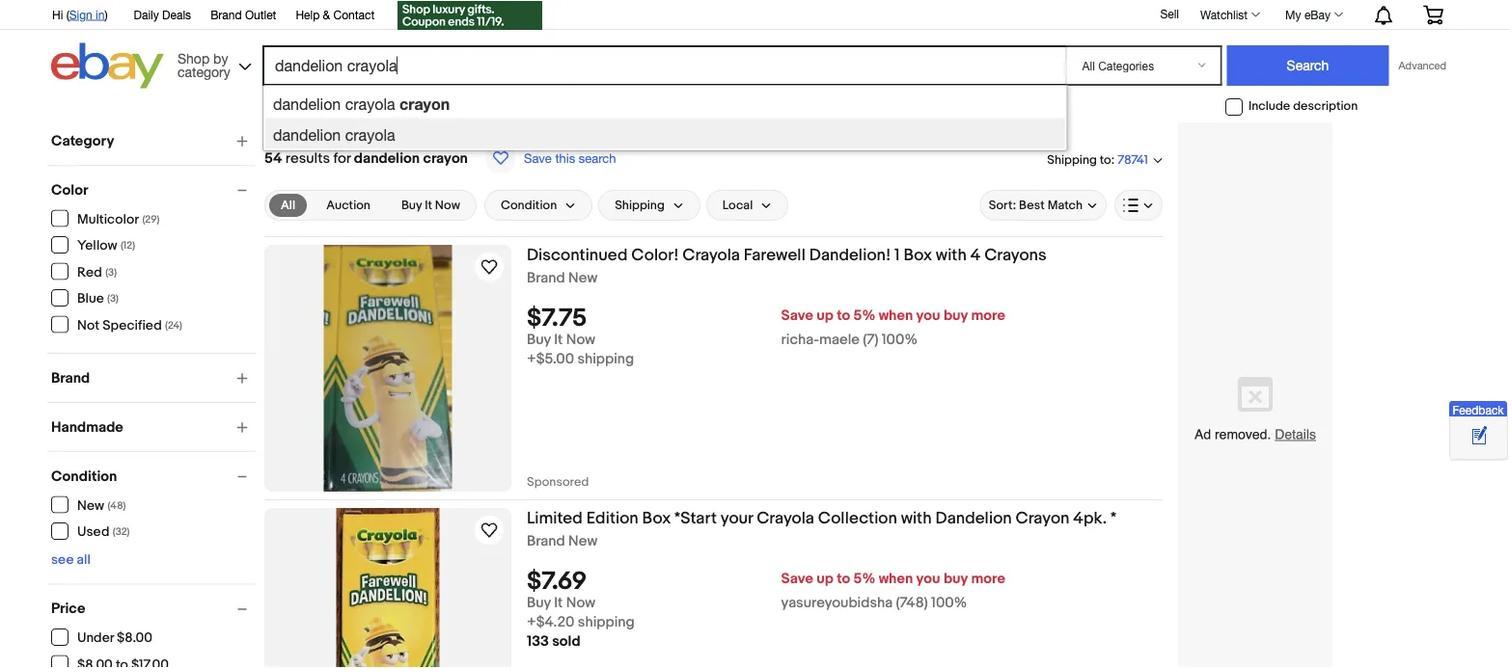 Task type: describe. For each thing, give the bounding box(es) containing it.
shop
[[178, 50, 210, 66]]

1 buy from the top
[[944, 308, 968, 325]]

advertisement region
[[1179, 123, 1333, 669]]

$8.00
[[117, 631, 152, 647]]

my
[[1286, 8, 1302, 21]]

brand outlet
[[211, 8, 276, 21]]

2 vertical spatial it
[[554, 595, 563, 613]]

yasureyoubidsha (748) 100% +$4.20 shipping 133 sold
[[527, 595, 967, 651]]

*start
[[675, 509, 717, 529]]

buy it now link
[[390, 194, 472, 217]]

shipping inside richa-maele (7) 100% +$5.00 shipping
[[578, 351, 635, 368]]

limited edition box *start your crayola collection with dandelion crayon 4pk.  * brand new
[[527, 509, 1117, 551]]

2 you from the top
[[917, 571, 941, 589]]

hi
[[52, 8, 63, 21]]

crayons
[[985, 245, 1047, 265]]

2 buy from the top
[[944, 571, 968, 589]]

1
[[895, 245, 900, 265]]

under $8.00 link
[[51, 629, 153, 647]]

farewell
[[744, 245, 806, 265]]

shop by category button
[[169, 43, 256, 84]]

All selected text field
[[281, 197, 296, 214]]

2 when from the top
[[879, 571, 913, 589]]

color!
[[632, 245, 679, 265]]

ebay
[[1305, 8, 1331, 21]]

under
[[77, 631, 114, 647]]

dandelion!
[[810, 245, 891, 265]]

(3) for red
[[105, 266, 117, 279]]

advanced
[[1399, 59, 1447, 72]]

(
[[66, 8, 69, 21]]

deals
[[162, 8, 191, 21]]

search
[[579, 151, 616, 166]]

under $8.00
[[77, 631, 152, 647]]

color
[[51, 181, 88, 199]]

help & contact
[[296, 8, 375, 21]]

main content containing $7.75
[[265, 123, 1163, 669]]

(48)
[[108, 500, 126, 513]]

(24)
[[165, 320, 182, 332]]

brand up handmade
[[51, 370, 90, 387]]

limited edition box *start your crayola collection with dandelion crayon 4pk.  * link
[[527, 509, 1163, 533]]

condition inside main content
[[501, 198, 557, 213]]

54
[[265, 150, 282, 167]]

shipping for shipping to : 78741
[[1048, 152, 1097, 167]]

sort: best match button
[[980, 190, 1107, 221]]

contact
[[334, 8, 375, 21]]

discontinued color! crayola farewell dandelion! 1 box with 4 crayons brand new
[[527, 245, 1047, 287]]

sell
[[1161, 7, 1180, 20]]

2 more from the top
[[972, 571, 1006, 589]]

new inside the discontinued color! crayola farewell dandelion! 1 box with 4 crayons brand new
[[569, 270, 598, 287]]

save inside button
[[524, 151, 552, 166]]

1 more from the top
[[972, 308, 1006, 325]]

see
[[51, 553, 74, 569]]

brand outlet link
[[211, 5, 276, 26]]

watchlist link
[[1190, 3, 1270, 26]]

in
[[96, 8, 105, 21]]

sell link
[[1152, 7, 1188, 20]]

133
[[527, 634, 549, 651]]

get the coupon image
[[398, 1, 543, 30]]

sort: best match
[[989, 198, 1083, 213]]

handmade button
[[51, 419, 256, 436]]

dandelion
[[936, 509, 1012, 529]]

2 5% from the top
[[854, 571, 876, 589]]

crayon inside list box
[[400, 95, 450, 113]]

save this search
[[524, 151, 616, 166]]

brand inside the discontinued color! crayola farewell dandelion! 1 box with 4 crayons brand new
[[527, 270, 565, 287]]

limited edition box *start your crayola collection with dandelion crayon 4pk.  * heading
[[527, 509, 1117, 529]]

crayola inside the discontinued color! crayola farewell dandelion! 1 box with 4 crayons brand new
[[683, 245, 740, 265]]

:
[[1112, 152, 1115, 167]]

feedback
[[1453, 403, 1505, 417]]

$7.69
[[527, 568, 587, 598]]

dandelion for dandelion crayola
[[273, 126, 341, 144]]

2 save up to 5% when you buy more buy it now from the top
[[527, 571, 1006, 613]]

match
[[1048, 198, 1083, 213]]

watchlist
[[1201, 8, 1248, 21]]

red
[[77, 265, 102, 281]]

include description
[[1249, 99, 1359, 114]]

1 when from the top
[[879, 308, 913, 325]]

category
[[51, 132, 114, 150]]

crayon
[[1016, 509, 1070, 529]]

4
[[971, 245, 981, 265]]

0 vertical spatial now
[[435, 198, 460, 213]]

help
[[296, 8, 320, 21]]

sign
[[69, 8, 92, 21]]

sign in link
[[69, 8, 105, 21]]

crayon inside main content
[[423, 150, 468, 167]]

+$4.20
[[527, 615, 575, 632]]

by
[[213, 50, 228, 66]]

yellow
[[77, 238, 117, 254]]

(12)
[[121, 240, 135, 252]]

used
[[77, 525, 109, 541]]

$7.75
[[527, 304, 587, 334]]

edition
[[587, 509, 639, 529]]

with for $7.75
[[936, 245, 967, 265]]



Task type: locate. For each thing, give the bounding box(es) containing it.
0 horizontal spatial with
[[901, 509, 932, 529]]

1 vertical spatial it
[[554, 332, 563, 349]]

0 vertical spatial to
[[1100, 152, 1112, 167]]

save up the yasureyoubidsha
[[782, 571, 814, 589]]

blue (3)
[[77, 291, 119, 307]]

brand inside limited edition box *start your crayola collection with dandelion crayon 4pk.  * brand new
[[527, 533, 565, 551]]

shipping inside yasureyoubidsha (748) 100% +$4.20 shipping 133 sold
[[578, 615, 635, 632]]

buy up the +$5.00
[[527, 332, 551, 349]]

yellow (12)
[[77, 238, 135, 254]]

this
[[556, 151, 576, 166]]

you
[[917, 308, 941, 325], [917, 571, 941, 589]]

0 vertical spatial shipping
[[578, 351, 635, 368]]

(3) right 'red'
[[105, 266, 117, 279]]

blue
[[77, 291, 104, 307]]

advanced link
[[1390, 46, 1457, 85]]

it
[[425, 198, 432, 213], [554, 332, 563, 349], [554, 595, 563, 613]]

auction link
[[315, 194, 382, 217]]

with inside limited edition box *start your crayola collection with dandelion crayon 4pk.  * brand new
[[901, 509, 932, 529]]

save
[[524, 151, 552, 166], [782, 308, 814, 325], [782, 571, 814, 589]]

up
[[817, 308, 834, 325], [817, 571, 834, 589]]

crayon up 54 results for dandelion crayon
[[400, 95, 450, 113]]

it up +$4.20
[[554, 595, 563, 613]]

up up the yasureyoubidsha
[[817, 571, 834, 589]]

*
[[1111, 509, 1117, 529]]

to up the yasureyoubidsha
[[837, 571, 851, 589]]

local button
[[706, 190, 789, 221]]

1 vertical spatial box
[[643, 509, 671, 529]]

(3)
[[105, 266, 117, 279], [107, 293, 119, 306]]

2 vertical spatial dandelion
[[354, 150, 420, 167]]

crayola up 54 results for dandelion crayon
[[345, 126, 395, 144]]

crayola
[[345, 96, 395, 113], [345, 126, 395, 144]]

1 vertical spatial when
[[879, 571, 913, 589]]

1 horizontal spatial crayola
[[757, 509, 815, 529]]

crayon
[[400, 95, 450, 113], [423, 150, 468, 167]]

multicolor (29)
[[77, 211, 160, 228]]

1 vertical spatial more
[[972, 571, 1006, 589]]

daily deals link
[[134, 5, 191, 26]]

1 vertical spatial buy
[[527, 332, 551, 349]]

category button
[[51, 132, 256, 150]]

0 vertical spatial up
[[817, 308, 834, 325]]

1 you from the top
[[917, 308, 941, 325]]

dandelion right for
[[354, 150, 420, 167]]

discontinued color! crayola farewell dandelion! 1 box with 4 crayons heading
[[527, 245, 1047, 265]]

hi ( sign in )
[[52, 8, 108, 21]]

not
[[77, 318, 100, 334]]

red (3)
[[77, 265, 117, 281]]

dandelion for dandelion crayola crayon
[[273, 96, 341, 113]]

+$5.00
[[527, 351, 574, 368]]

1 vertical spatial crayon
[[423, 150, 468, 167]]

0 vertical spatial 100%
[[882, 332, 918, 349]]

save up to 5% when you buy more buy it now down the discontinued color! crayola farewell dandelion! 1 box with 4 crayons brand new
[[527, 308, 1006, 349]]

new down the limited
[[569, 533, 598, 551]]

dandelion crayola crayon
[[273, 95, 450, 113]]

limited edition box *start your crayola collection with dandelion crayon 4pk.  * image
[[337, 509, 440, 669]]

brand down "discontinued"
[[527, 270, 565, 287]]

not specified (24)
[[77, 318, 182, 334]]

it down 54 results for dandelion crayon
[[425, 198, 432, 213]]

Search for anything text field
[[265, 47, 1062, 84]]

help & contact link
[[296, 5, 375, 26]]

(3) inside blue (3)
[[107, 293, 119, 306]]

1 horizontal spatial shipping
[[1048, 152, 1097, 167]]

crayon up buy it now link
[[423, 150, 468, 167]]

your shopping cart image
[[1423, 5, 1445, 24]]

local
[[723, 198, 753, 213]]

with left 4
[[936, 245, 967, 265]]

1 vertical spatial (3)
[[107, 293, 119, 306]]

1 vertical spatial condition
[[51, 468, 117, 486]]

dandelion crayola
[[273, 126, 395, 144]]

crayola for dandelion crayola crayon
[[345, 96, 395, 113]]

2 vertical spatial buy
[[527, 595, 551, 613]]

up up maele
[[817, 308, 834, 325]]

when down 1
[[879, 308, 913, 325]]

shipping to : 78741
[[1048, 152, 1149, 168]]

see all button
[[51, 553, 91, 569]]

for
[[333, 150, 351, 167]]

0 vertical spatial condition button
[[485, 190, 593, 221]]

2 crayola from the top
[[345, 126, 395, 144]]

with left dandelion
[[901, 509, 932, 529]]

1 vertical spatial crayola
[[757, 509, 815, 529]]

now up +$4.20
[[566, 595, 596, 613]]

1 vertical spatial 100%
[[932, 595, 967, 613]]

1 vertical spatial with
[[901, 509, 932, 529]]

1 horizontal spatial box
[[904, 245, 933, 265]]

1 vertical spatial save
[[782, 308, 814, 325]]

&
[[323, 8, 330, 21]]

more down dandelion
[[972, 571, 1006, 589]]

box left *start
[[643, 509, 671, 529]]

my ebay
[[1286, 8, 1331, 21]]

2 vertical spatial to
[[837, 571, 851, 589]]

sold
[[552, 634, 581, 651]]

main content
[[265, 123, 1163, 669]]

100%
[[882, 332, 918, 349], [932, 595, 967, 613]]

buy right auction "link" at top left
[[402, 198, 422, 213]]

crayola up dandelion crayola
[[345, 96, 395, 113]]

)
[[105, 8, 108, 21]]

0 vertical spatial buy
[[402, 198, 422, 213]]

(32)
[[113, 527, 130, 539]]

richa-
[[782, 332, 820, 349]]

1 horizontal spatial condition button
[[485, 190, 593, 221]]

0 vertical spatial with
[[936, 245, 967, 265]]

box right 1
[[904, 245, 933, 265]]

new left (48)
[[77, 498, 104, 515]]

5% up (7)
[[854, 308, 876, 325]]

crayola right the your
[[757, 509, 815, 529]]

handmade
[[51, 419, 123, 436]]

color button
[[51, 181, 256, 199]]

new (48)
[[77, 498, 126, 515]]

crayola
[[683, 245, 740, 265], [757, 509, 815, 529]]

1 vertical spatial save up to 5% when you buy more buy it now
[[527, 571, 1006, 613]]

1 vertical spatial up
[[817, 571, 834, 589]]

0 vertical spatial new
[[569, 270, 598, 287]]

0 vertical spatial save
[[524, 151, 552, 166]]

best
[[1020, 198, 1045, 213]]

shipping up color!
[[615, 198, 665, 213]]

1 shipping from the top
[[578, 351, 635, 368]]

0 horizontal spatial 100%
[[882, 332, 918, 349]]

condition down save this search button
[[501, 198, 557, 213]]

specified
[[103, 318, 162, 334]]

save this search button
[[480, 142, 622, 175]]

now up the +$5.00
[[566, 332, 596, 349]]

new inside limited edition box *start your crayola collection with dandelion crayon 4pk.  * brand new
[[569, 533, 598, 551]]

1 horizontal spatial 100%
[[932, 595, 967, 613]]

1 vertical spatial crayola
[[345, 126, 395, 144]]

(7)
[[863, 332, 879, 349]]

richa-maele (7) 100% +$5.00 shipping
[[527, 332, 918, 368]]

100% inside richa-maele (7) 100% +$5.00 shipping
[[882, 332, 918, 349]]

78741
[[1118, 153, 1149, 168]]

0 vertical spatial dandelion
[[273, 96, 341, 113]]

4pk.
[[1074, 509, 1107, 529]]

(748)
[[896, 595, 928, 613]]

when up (748)
[[879, 571, 913, 589]]

0 vertical spatial you
[[917, 308, 941, 325]]

outlet
[[245, 8, 276, 21]]

discontinued
[[527, 245, 628, 265]]

daily
[[134, 8, 159, 21]]

1 horizontal spatial condition
[[501, 198, 557, 213]]

save left this
[[524, 151, 552, 166]]

0 vertical spatial it
[[425, 198, 432, 213]]

0 horizontal spatial shipping
[[615, 198, 665, 213]]

price
[[51, 601, 85, 618]]

your
[[721, 509, 753, 529]]

sort:
[[989, 198, 1017, 213]]

shipping left :
[[1048, 152, 1097, 167]]

100% right (748)
[[932, 595, 967, 613]]

0 vertical spatial condition
[[501, 198, 557, 213]]

dandelion up results
[[273, 126, 341, 144]]

0 vertical spatial crayon
[[400, 95, 450, 113]]

box inside the discontinued color! crayola farewell dandelion! 1 box with 4 crayons brand new
[[904, 245, 933, 265]]

dandelion up dandelion crayola
[[273, 96, 341, 113]]

shipping button
[[599, 190, 701, 221]]

crayola right color!
[[683, 245, 740, 265]]

now down 54 results for dandelion crayon
[[435, 198, 460, 213]]

condition up "new (48)"
[[51, 468, 117, 486]]

none submit inside 'crayon' banner
[[1227, 45, 1390, 86]]

it up the +$5.00
[[554, 332, 563, 349]]

1 save up to 5% when you buy more buy it now from the top
[[527, 308, 1006, 349]]

shipping up sold
[[578, 615, 635, 632]]

condition button up (48)
[[51, 468, 256, 486]]

1 horizontal spatial with
[[936, 245, 967, 265]]

1 5% from the top
[[854, 308, 876, 325]]

0 horizontal spatial condition button
[[51, 468, 256, 486]]

2 shipping from the top
[[578, 615, 635, 632]]

(3) inside red (3)
[[105, 266, 117, 279]]

0 horizontal spatial condition
[[51, 468, 117, 486]]

1 vertical spatial now
[[566, 332, 596, 349]]

0 vertical spatial (3)
[[105, 266, 117, 279]]

discontinued color! crayola farewell dandelion! 1 box with 4 crayons image
[[324, 245, 452, 492]]

to up maele
[[837, 308, 851, 325]]

2 vertical spatial now
[[566, 595, 596, 613]]

account navigation
[[42, 0, 1459, 32]]

0 vertical spatial crayola
[[683, 245, 740, 265]]

0 vertical spatial shipping
[[1048, 152, 1097, 167]]

(3) for blue
[[107, 293, 119, 306]]

1 vertical spatial you
[[917, 571, 941, 589]]

to left 78741 on the top right of the page
[[1100, 152, 1112, 167]]

auction
[[326, 198, 371, 213]]

2 vertical spatial new
[[569, 533, 598, 551]]

crayola inside dandelion crayola crayon
[[345, 96, 395, 113]]

brand down the limited
[[527, 533, 565, 551]]

1 crayola from the top
[[345, 96, 395, 113]]

multicolor
[[77, 211, 139, 228]]

0 vertical spatial more
[[972, 308, 1006, 325]]

0 vertical spatial save up to 5% when you buy more buy it now
[[527, 308, 1006, 349]]

1 vertical spatial new
[[77, 498, 104, 515]]

crayon list box
[[263, 85, 1068, 152]]

my ebay link
[[1275, 3, 1352, 26]]

all link
[[269, 194, 307, 217]]

0 vertical spatial buy
[[944, 308, 968, 325]]

category
[[178, 64, 230, 80]]

shop by category
[[178, 50, 230, 80]]

1 vertical spatial shipping
[[615, 198, 665, 213]]

54 results for dandelion crayon
[[265, 150, 468, 167]]

2 up from the top
[[817, 571, 834, 589]]

with for $7.69
[[901, 509, 932, 529]]

limited
[[527, 509, 583, 529]]

100% inside yasureyoubidsha (748) 100% +$4.20 shipping 133 sold
[[932, 595, 967, 613]]

crayola inside limited edition box *start your crayola collection with dandelion crayon 4pk.  * brand new
[[757, 509, 815, 529]]

condition button down save this search button
[[485, 190, 593, 221]]

box inside limited edition box *start your crayola collection with dandelion crayon 4pk.  * brand new
[[643, 509, 671, 529]]

save up to 5% when you buy more buy it now down the your
[[527, 571, 1006, 613]]

all
[[281, 198, 296, 213]]

dandelion inside main content
[[354, 150, 420, 167]]

1 vertical spatial dandelion
[[273, 126, 341, 144]]

None submit
[[1227, 45, 1390, 86]]

0 vertical spatial crayola
[[345, 96, 395, 113]]

new down "discontinued"
[[569, 270, 598, 287]]

1 vertical spatial to
[[837, 308, 851, 325]]

shipping inside dropdown button
[[615, 198, 665, 213]]

collection
[[818, 509, 898, 529]]

0 vertical spatial box
[[904, 245, 933, 265]]

when
[[879, 308, 913, 325], [879, 571, 913, 589]]

0 vertical spatial 5%
[[854, 308, 876, 325]]

to
[[1100, 152, 1112, 167], [837, 308, 851, 325], [837, 571, 851, 589]]

save up to 5% when you buy more buy it now
[[527, 308, 1006, 349], [527, 571, 1006, 613]]

(3) right blue
[[107, 293, 119, 306]]

shipping right the +$5.00
[[578, 351, 635, 368]]

results
[[286, 150, 330, 167]]

crayola for dandelion crayola
[[345, 126, 395, 144]]

used (32)
[[77, 525, 130, 541]]

maele
[[820, 332, 860, 349]]

condition
[[501, 198, 557, 213], [51, 468, 117, 486]]

save up "richa-"
[[782, 308, 814, 325]]

0 vertical spatial when
[[879, 308, 913, 325]]

more down 4
[[972, 308, 1006, 325]]

listing options selector. list view selected. image
[[1124, 198, 1155, 213]]

price button
[[51, 601, 256, 618]]

brand inside brand outlet link
[[211, 8, 242, 21]]

buy up +$4.20
[[527, 595, 551, 613]]

0 horizontal spatial crayola
[[683, 245, 740, 265]]

to inside shipping to : 78741
[[1100, 152, 1112, 167]]

1 vertical spatial shipping
[[578, 615, 635, 632]]

with inside the discontinued color! crayola farewell dandelion! 1 box with 4 crayons brand new
[[936, 245, 967, 265]]

description
[[1294, 99, 1359, 114]]

crayon banner
[[42, 0, 1459, 152]]

yasureyoubidsha
[[782, 595, 893, 613]]

0 horizontal spatial box
[[643, 509, 671, 529]]

shipping for shipping
[[615, 198, 665, 213]]

2 vertical spatial save
[[782, 571, 814, 589]]

1 vertical spatial 5%
[[854, 571, 876, 589]]

100% right (7)
[[882, 332, 918, 349]]

5% up the yasureyoubidsha
[[854, 571, 876, 589]]

1 up from the top
[[817, 308, 834, 325]]

dandelion inside dandelion crayola crayon
[[273, 96, 341, 113]]

1 vertical spatial condition button
[[51, 468, 256, 486]]

brand left 'outlet'
[[211, 8, 242, 21]]

shipping inside shipping to : 78741
[[1048, 152, 1097, 167]]

1 vertical spatial buy
[[944, 571, 968, 589]]



Task type: vqa. For each thing, say whether or not it's contained in the screenshot.
Reserved.
no



